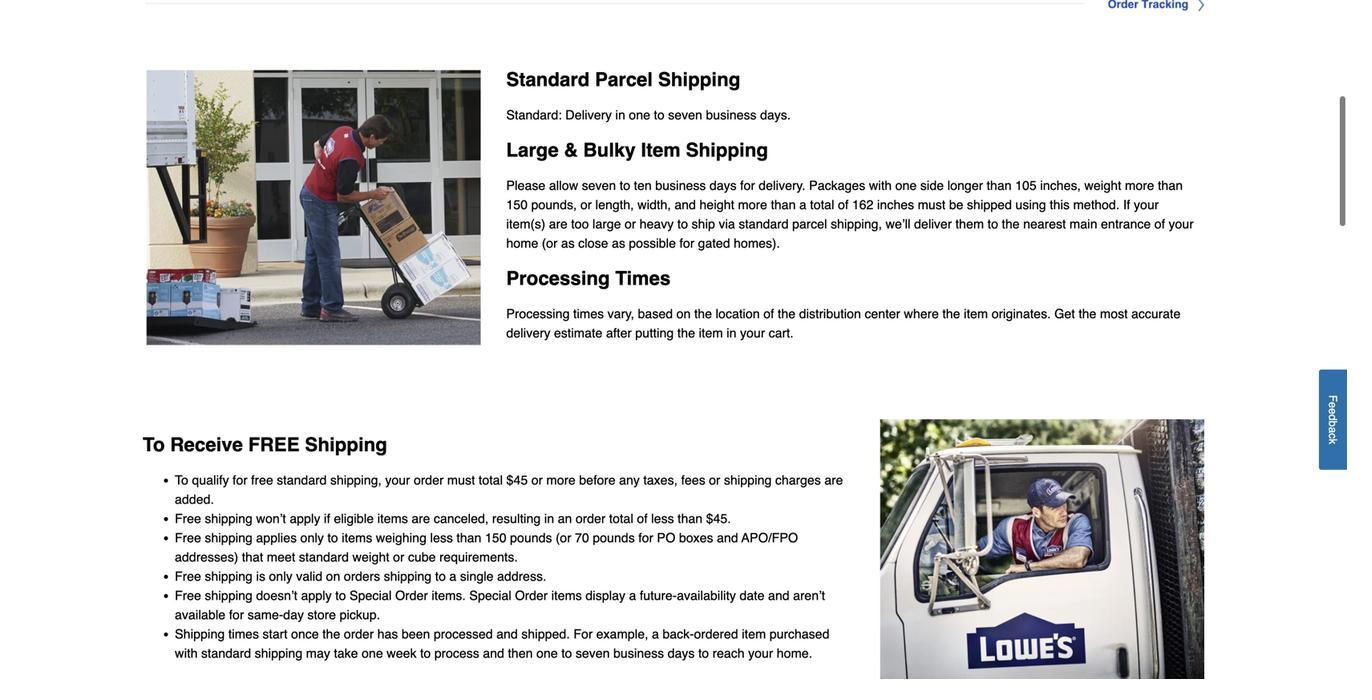 Task type: vqa. For each thing, say whether or not it's contained in the screenshot.
single
yes



Task type: describe. For each thing, give the bounding box(es) containing it.
if
[[324, 511, 330, 526]]

0 vertical spatial only
[[300, 531, 324, 545]]

the right where
[[943, 307, 961, 321]]

or down weighing
[[393, 550, 405, 565]]

accurate
[[1132, 307, 1181, 321]]

total inside please allow seven to ten business days for delivery. packages with one side longer than 105 inches, weight more than 150 pounds, or length, width, and height more than a total of 162 inches must be shipped using this method. if your item(s) are too large or heavy to ship via standard parcel shipping, we'll deliver them to the nearest main entrance of your home (or as close as possible for gated homes).
[[810, 197, 835, 212]]

purchased
[[770, 627, 830, 642]]

and right date
[[768, 588, 790, 603]]

pounds,
[[531, 197, 577, 212]]

2 as from the left
[[612, 236, 626, 251]]

cube
[[408, 550, 436, 565]]

we'll
[[886, 217, 911, 232]]

c
[[1327, 434, 1340, 439]]

item inside to qualify for free standard shipping, your order must total $45 or more before any taxes, fees or shipping charges are added. free shipping won't apply if eligible items are canceled, resulting in an order total of less than $45. free shipping applies only to items weighing less than 150 pounds (or 70 pounds for po boxes and apo/fpo addresses) that meet standard weight or cube requirements. free shipping is only valid on orders shipping to a single address. free shipping doesn't apply to special order items. special order items display a future-availability date and aren't available for same-day store pickup. shipping times start once the order has been processed and shipped. for example, a back-ordered item purchased with standard shipping may take one week to process and then one to seven business days to reach your home.
[[742, 627, 766, 642]]

center
[[865, 307, 901, 321]]

large
[[506, 139, 559, 161]]

display
[[586, 588, 626, 603]]

shipping up available
[[205, 588, 253, 603]]

main
[[1070, 217, 1098, 232]]

and down $45.
[[717, 531, 739, 545]]

shipped.
[[522, 627, 570, 642]]

reach
[[713, 646, 745, 661]]

your right the entrance at the right of page
[[1169, 217, 1194, 232]]

cart.
[[769, 326, 794, 341]]

to down ordered
[[699, 646, 709, 661]]

if
[[1124, 197, 1131, 212]]

doesn't
[[256, 588, 298, 603]]

(or inside to qualify for free standard shipping, your order must total $45 or more before any taxes, fees or shipping charges are added. free shipping won't apply if eligible items are canceled, resulting in an order total of less than $45. free shipping applies only to items weighing less than 150 pounds (or 70 pounds for po boxes and apo/fpo addresses) that meet standard weight or cube requirements. free shipping is only valid on orders shipping to a single address. free shipping doesn't apply to special order items. special order items display a future-availability date and aren't available for same-day store pickup. shipping times start once the order has been processed and shipped. for example, a back-ordered item purchased with standard shipping may take one week to process and then one to seven business days to reach your home.
[[556, 531, 572, 545]]

4 free from the top
[[175, 588, 201, 603]]

once
[[291, 627, 319, 642]]

addresses)
[[175, 550, 238, 565]]

are inside please allow seven to ten business days for delivery. packages with one side longer than 105 inches, weight more than 150 pounds, or length, width, and height more than a total of 162 inches must be shipped using this method. if your item(s) are too large or heavy to ship via standard parcel shipping, we'll deliver them to the nearest main entrance of your home (or as close as possible for gated homes).
[[549, 217, 568, 232]]

available
[[175, 608, 226, 622]]

your inside processing times vary, based on the location of the distribution center where the item originates. get the most accurate delivery estimate after putting the item in your cart.
[[740, 326, 765, 341]]

1 free from the top
[[175, 511, 201, 526]]

105
[[1016, 178, 1037, 193]]

one down the shipped.
[[537, 646, 558, 661]]

shipping down start
[[255, 646, 303, 661]]

shipping up addresses)
[[205, 531, 253, 545]]

to down if
[[328, 531, 338, 545]]

deliver
[[915, 217, 952, 232]]

nearest
[[1024, 217, 1067, 232]]

for left po
[[639, 531, 654, 545]]

1 vertical spatial items
[[342, 531, 373, 545]]

2 vertical spatial are
[[412, 511, 430, 526]]

for down ship
[[680, 236, 695, 251]]

qualify
[[192, 473, 229, 488]]

that
[[242, 550, 263, 565]]

length,
[[596, 197, 634, 212]]

0 vertical spatial in
[[616, 108, 626, 122]]

shipping right free
[[305, 434, 387, 456]]

applies
[[256, 531, 297, 545]]

eligible
[[334, 511, 374, 526]]

k
[[1327, 439, 1340, 445]]

for left 'delivery.'
[[741, 178, 755, 193]]

70
[[575, 531, 589, 545]]

please allow seven to ten business days for delivery. packages with one side longer than 105 inches, weight more than 150 pounds, or length, width, and height more than a total of 162 inches must be shipped using this method. if your item(s) are too large or heavy to ship via standard parcel shipping, we'll deliver them to the nearest main entrance of your home (or as close as possible for gated homes).
[[506, 178, 1194, 251]]

order tracking image
[[143, 0, 1205, 22]]

aren't
[[793, 588, 826, 603]]

has
[[378, 627, 398, 642]]

shipping inside to qualify for free standard shipping, your order must total $45 or more before any taxes, fees or shipping charges are added. free shipping won't apply if eligible items are canceled, resulting in an order total of less than $45. free shipping applies only to items weighing less than 150 pounds (or 70 pounds for po boxes and apo/fpo addresses) that meet standard weight or cube requirements. free shipping is only valid on orders shipping to a single address. free shipping doesn't apply to special order items. special order items display a future-availability date and aren't available for same-day store pickup. shipping times start once the order has been processed and shipped. for example, a back-ordered item purchased with standard shipping may take one week to process and then one to seven business days to reach your home.
[[175, 627, 225, 642]]

or right $45
[[532, 473, 543, 488]]

gated
[[698, 236, 730, 251]]

2 horizontal spatial more
[[1126, 178, 1155, 193]]

standard down available
[[201, 646, 251, 661]]

with inside to qualify for free standard shipping, your order must total $45 or more before any taxes, fees or shipping charges are added. free shipping won't apply if eligible items are canceled, resulting in an order total of less than $45. free shipping applies only to items weighing less than 150 pounds (or 70 pounds for po boxes and apo/fpo addresses) that meet standard weight or cube requirements. free shipping is only valid on orders shipping to a single address. free shipping doesn't apply to special order items. special order items display a future-availability date and aren't available for same-day store pickup. shipping times start once the order has been processed and shipped. for example, a back-ordered item purchased with standard shipping may take one week to process and then one to seven business days to reach your home.
[[175, 646, 198, 661]]

possible
[[629, 236, 676, 251]]

b
[[1327, 421, 1340, 427]]

1 vertical spatial order
[[576, 511, 606, 526]]

resulting
[[492, 511, 541, 526]]

days inside please allow seven to ten business days for delivery. packages with one side longer than 105 inches, weight more than 150 pounds, or length, width, and height more than a total of 162 inches must be shipped using this method. if your item(s) are too large or heavy to ship via standard parcel shipping, we'll deliver them to the nearest main entrance of your home (or as close as possible for gated homes).
[[710, 178, 737, 193]]

standard:
[[506, 108, 562, 122]]

to left ten
[[620, 178, 631, 193]]

location
[[716, 307, 760, 321]]

boxes
[[679, 531, 714, 545]]

on inside to qualify for free standard shipping, your order must total $45 or more before any taxes, fees or shipping charges are added. free shipping won't apply if eligible items are canceled, resulting in an order total of less than $45. free shipping applies only to items weighing less than 150 pounds (or 70 pounds for po boxes and apo/fpo addresses) that meet standard weight or cube requirements. free shipping is only valid on orders shipping to a single address. free shipping doesn't apply to special order items. special order items display a future-availability date and aren't available for same-day store pickup. shipping times start once the order has been processed and shipped. for example, a back-ordered item purchased with standard shipping may take one week to process and then one to seven business days to reach your home.
[[326, 569, 340, 584]]

2 horizontal spatial items
[[552, 588, 582, 603]]

requirements.
[[440, 550, 518, 565]]

2 order from the left
[[515, 588, 548, 603]]

0 vertical spatial items
[[378, 511, 408, 526]]

$45.
[[706, 511, 731, 526]]

standard parcel shipping
[[506, 69, 741, 91]]

processed
[[434, 627, 493, 642]]

business inside please allow seven to ten business days for delivery. packages with one side longer than 105 inches, weight more than 150 pounds, or length, width, and height more than a total of 162 inches must be shipped using this method. if your item(s) are too large or heavy to ship via standard parcel shipping, we'll deliver them to the nearest main entrance of your home (or as close as possible for gated homes).
[[656, 178, 706, 193]]

for left same-
[[229, 608, 244, 622]]

date
[[740, 588, 765, 603]]

1 vertical spatial only
[[269, 569, 293, 584]]

f
[[1327, 395, 1340, 402]]

shipping, inside please allow seven to ten business days for delivery. packages with one side longer than 105 inches, weight more than 150 pounds, or length, width, and height more than a total of 162 inches must be shipped using this method. if your item(s) are too large or heavy to ship via standard parcel shipping, we'll deliver them to the nearest main entrance of your home (or as close as possible for gated homes).
[[831, 217, 882, 232]]

to down shipped
[[988, 217, 999, 232]]

charges
[[776, 473, 821, 488]]

originates.
[[992, 307, 1051, 321]]

get
[[1055, 307, 1076, 321]]

week
[[387, 646, 417, 661]]

or up too
[[581, 197, 592, 212]]

example,
[[597, 627, 649, 642]]

the left location on the top right of the page
[[695, 307, 712, 321]]

may
[[306, 646, 330, 661]]

and inside please allow seven to ten business days for delivery. packages with one side longer than 105 inches, weight more than 150 pounds, or length, width, and height more than a total of 162 inches must be shipped using this method. if your item(s) are too large or heavy to ship via standard parcel shipping, we'll deliver them to the nearest main entrance of your home (or as close as possible for gated homes).
[[675, 197, 696, 212]]

1 as from the left
[[561, 236, 575, 251]]

of inside processing times vary, based on the location of the distribution center where the item originates. get the most accurate delivery estimate after putting the item in your cart.
[[764, 307, 775, 321]]

standard right free
[[277, 473, 327, 488]]

your right reach
[[749, 646, 774, 661]]

or right large
[[625, 217, 636, 232]]

on inside processing times vary, based on the location of the distribution center where the item originates. get the most accurate delivery estimate after putting the item in your cart.
[[677, 307, 691, 321]]

a lowe's associate driving a lowe's delivery truck. image
[[854, 419, 1205, 679]]

times inside processing times vary, based on the location of the distribution center where the item originates. get the most accurate delivery estimate after putting the item in your cart.
[[574, 307, 604, 321]]

2 free from the top
[[175, 531, 201, 545]]

close
[[579, 236, 608, 251]]

days inside to qualify for free standard shipping, your order must total $45 or more before any taxes, fees or shipping charges are added. free shipping won't apply if eligible items are canceled, resulting in an order total of less than $45. free shipping applies only to items weighing less than 150 pounds (or 70 pounds for po boxes and apo/fpo addresses) that meet standard weight or cube requirements. free shipping is only valid on orders shipping to a single address. free shipping doesn't apply to special order items. special order items display a future-availability date and aren't available for same-day store pickup. shipping times start once the order has been processed and shipped. for example, a back-ordered item purchased with standard shipping may take one week to process and then one to seven business days to reach your home.
[[668, 646, 695, 661]]

width,
[[638, 197, 671, 212]]

or right fees
[[709, 473, 721, 488]]

back-
[[663, 627, 694, 642]]

0 vertical spatial apply
[[290, 511, 320, 526]]

after
[[606, 326, 632, 341]]

$45
[[507, 473, 528, 488]]

must inside please allow seven to ten business days for delivery. packages with one side longer than 105 inches, weight more than 150 pounds, or length, width, and height more than a total of 162 inches must be shipped using this method. if your item(s) are too large or heavy to ship via standard parcel shipping, we'll deliver them to the nearest main entrance of your home (or as close as possible for gated homes).
[[918, 197, 946, 212]]

won't
[[256, 511, 286, 526]]

delivery
[[506, 326, 551, 341]]

method.
[[1074, 197, 1120, 212]]

to up store
[[335, 588, 346, 603]]

1 vertical spatial item
[[699, 326, 723, 341]]

process
[[435, 646, 480, 661]]

a left back-
[[652, 627, 659, 642]]

free
[[251, 473, 273, 488]]

must inside to qualify for free standard shipping, your order must total $45 or more before any taxes, fees or shipping charges are added. free shipping won't apply if eligible items are canceled, resulting in an order total of less than $45. free shipping applies only to items weighing less than 150 pounds (or 70 pounds for po boxes and apo/fpo addresses) that meet standard weight or cube requirements. free shipping is only valid on orders shipping to a single address. free shipping doesn't apply to special order items. special order items display a future-availability date and aren't available for same-day store pickup. shipping times start once the order has been processed and shipped. for example, a back-ordered item purchased with standard shipping may take one week to process and then one to seven business days to reach your home.
[[447, 473, 475, 488]]

large & bulky item shipping
[[506, 139, 769, 161]]

pickup.
[[340, 608, 380, 622]]

weighing
[[376, 531, 427, 545]]

then
[[508, 646, 533, 661]]

to up 'item'
[[654, 108, 665, 122]]

vary,
[[608, 307, 635, 321]]

0 horizontal spatial less
[[430, 531, 453, 545]]

the right get
[[1079, 307, 1097, 321]]

of left 162 on the right top
[[838, 197, 849, 212]]

2 vertical spatial order
[[344, 627, 374, 642]]

the inside please allow seven to ten business days for delivery. packages with one side longer than 105 inches, weight more than 150 pounds, or length, width, and height more than a total of 162 inches must be shipped using this method. if your item(s) are too large or heavy to ship via standard parcel shipping, we'll deliver them to the nearest main entrance of your home (or as close as possible for gated homes).
[[1002, 217, 1020, 232]]

for left free
[[233, 473, 248, 488]]

to down the shipped.
[[562, 646, 572, 661]]

is
[[256, 569, 266, 584]]

of inside to qualify for free standard shipping, your order must total $45 or more before any taxes, fees or shipping charges are added. free shipping won't apply if eligible items are canceled, resulting in an order total of less than $45. free shipping applies only to items weighing less than 150 pounds (or 70 pounds for po boxes and apo/fpo addresses) that meet standard weight or cube requirements. free shipping is only valid on orders shipping to a single address. free shipping doesn't apply to special order items. special order items display a future-availability date and aren't available for same-day store pickup. shipping times start once the order has been processed and shipped. for example, a back-ordered item purchased with standard shipping may take one week to process and then one to seven business days to reach your home.
[[637, 511, 648, 526]]

packages
[[809, 178, 866, 193]]

parcel
[[793, 217, 828, 232]]

seven inside please allow seven to ten business days for delivery. packages with one side longer than 105 inches, weight more than 150 pounds, or length, width, and height more than a total of 162 inches must be shipped using this method. if your item(s) are too large or heavy to ship via standard parcel shipping, we'll deliver them to the nearest main entrance of your home (or as close as possible for gated homes).
[[582, 178, 616, 193]]

1 horizontal spatial more
[[738, 197, 768, 212]]

1 vertical spatial total
[[479, 473, 503, 488]]

processing for processing times vary, based on the location of the distribution center where the item originates. get the most accurate delivery estimate after putting the item in your cart.
[[506, 307, 570, 321]]

to for to receive free shipping
[[143, 434, 165, 456]]

home.
[[777, 646, 813, 661]]

address.
[[497, 569, 547, 584]]

please
[[506, 178, 546, 193]]

150 inside to qualify for free standard shipping, your order must total $45 or more before any taxes, fees or shipping charges are added. free shipping won't apply if eligible items are canceled, resulting in an order total of less than $45. free shipping applies only to items weighing less than 150 pounds (or 70 pounds for po boxes and apo/fpo addresses) that meet standard weight or cube requirements. free shipping is only valid on orders shipping to a single address. free shipping doesn't apply to special order items. special order items display a future-availability date and aren't available for same-day store pickup. shipping times start once the order has been processed and shipped. for example, a back-ordered item purchased with standard shipping may take one week to process and then one to seven business days to reach your home.
[[485, 531, 507, 545]]



Task type: locate. For each thing, give the bounding box(es) containing it.
single
[[460, 569, 494, 584]]

1 horizontal spatial in
[[616, 108, 626, 122]]

150 up requirements.
[[485, 531, 507, 545]]

1 horizontal spatial pounds
[[593, 531, 635, 545]]

times
[[616, 268, 671, 290]]

shipping down addresses)
[[205, 569, 253, 584]]

seven
[[668, 108, 703, 122], [582, 178, 616, 193], [576, 646, 610, 661]]

ordered
[[694, 627, 739, 642]]

on
[[677, 307, 691, 321], [326, 569, 340, 584]]

be
[[950, 197, 964, 212]]

processing down close
[[506, 268, 610, 290]]

1 vertical spatial are
[[825, 473, 843, 488]]

in inside processing times vary, based on the location of the distribution center where the item originates. get the most accurate delivery estimate after putting the item in your cart.
[[727, 326, 737, 341]]

your up weighing
[[385, 473, 410, 488]]

less
[[651, 511, 674, 526], [430, 531, 453, 545]]

1 vertical spatial less
[[430, 531, 453, 545]]

shipping down cube
[[384, 569, 432, 584]]

in
[[616, 108, 626, 122], [727, 326, 737, 341], [544, 511, 554, 526]]

1 horizontal spatial on
[[677, 307, 691, 321]]

1 vertical spatial weight
[[353, 550, 390, 565]]

pounds
[[510, 531, 552, 545], [593, 531, 635, 545]]

shipping up height
[[686, 139, 769, 161]]

your down location on the top right of the page
[[740, 326, 765, 341]]

more
[[1126, 178, 1155, 193], [738, 197, 768, 212], [547, 473, 576, 488]]

order up 70
[[576, 511, 606, 526]]

as down too
[[561, 236, 575, 251]]

this
[[1050, 197, 1070, 212]]

0 horizontal spatial order
[[344, 627, 374, 642]]

and left then
[[483, 646, 505, 661]]

1 vertical spatial with
[[175, 646, 198, 661]]

0 vertical spatial on
[[677, 307, 691, 321]]

free up addresses)
[[175, 531, 201, 545]]

free
[[248, 434, 300, 456]]

1 special from the left
[[350, 588, 392, 603]]

to left receive
[[143, 434, 165, 456]]

the right putting
[[678, 326, 696, 341]]

1 vertical spatial shipping,
[[330, 473, 382, 488]]

ten
[[634, 178, 652, 193]]

1 vertical spatial must
[[447, 473, 475, 488]]

item up reach
[[742, 627, 766, 642]]

(or
[[542, 236, 558, 251], [556, 531, 572, 545]]

putting
[[636, 326, 674, 341]]

seven up 'item'
[[668, 108, 703, 122]]

weight inside to qualify for free standard shipping, your order must total $45 or more before any taxes, fees or shipping charges are added. free shipping won't apply if eligible items are canceled, resulting in an order total of less than $45. free shipping applies only to items weighing less than 150 pounds (or 70 pounds for po boxes and apo/fpo addresses) that meet standard weight or cube requirements. free shipping is only valid on orders shipping to a single address. free shipping doesn't apply to special order items. special order items display a future-availability date and aren't available for same-day store pickup. shipping times start once the order has been processed and shipped. for example, a back-ordered item purchased with standard shipping may take one week to process and then one to seven business days to reach your home.
[[353, 550, 390, 565]]

0 horizontal spatial are
[[412, 511, 430, 526]]

0 horizontal spatial days
[[668, 646, 695, 661]]

162
[[853, 197, 874, 212]]

shipping down available
[[175, 627, 225, 642]]

0 vertical spatial processing
[[506, 268, 610, 290]]

start
[[263, 627, 288, 642]]

1 vertical spatial to
[[175, 473, 188, 488]]

side
[[921, 178, 944, 193]]

1 vertical spatial days
[[668, 646, 695, 661]]

3 free from the top
[[175, 569, 201, 584]]

1 horizontal spatial weight
[[1085, 178, 1122, 193]]

a up items.
[[450, 569, 457, 584]]

processing times vary, based on the location of the distribution center where the item originates. get the most accurate delivery estimate after putting the item in your cart.
[[506, 307, 1181, 341]]

2 vertical spatial total
[[609, 511, 634, 526]]

are down pounds,
[[549, 217, 568, 232]]

any
[[619, 473, 640, 488]]

0 vertical spatial times
[[574, 307, 604, 321]]

0 vertical spatial item
[[964, 307, 989, 321]]

shipping, up eligible
[[330, 473, 382, 488]]

1 vertical spatial in
[[727, 326, 737, 341]]

0 vertical spatial days
[[710, 178, 737, 193]]

1 horizontal spatial order
[[414, 473, 444, 488]]

business left days.
[[706, 108, 757, 122]]

1 vertical spatial times
[[228, 627, 259, 642]]

homes).
[[734, 236, 780, 251]]

0 horizontal spatial with
[[175, 646, 198, 661]]

taxes,
[[644, 473, 678, 488]]

items
[[378, 511, 408, 526], [342, 531, 373, 545], [552, 588, 582, 603]]

on right based
[[677, 307, 691, 321]]

with down available
[[175, 646, 198, 661]]

0 horizontal spatial as
[[561, 236, 575, 251]]

0 vertical spatial seven
[[668, 108, 703, 122]]

on right valid
[[326, 569, 340, 584]]

1 vertical spatial processing
[[506, 307, 570, 321]]

(or left 70
[[556, 531, 572, 545]]

to down been
[[420, 646, 431, 661]]

processing for processing times
[[506, 268, 610, 290]]

1 horizontal spatial must
[[918, 197, 946, 212]]

1 horizontal spatial order
[[515, 588, 548, 603]]

2 vertical spatial seven
[[576, 646, 610, 661]]

1 order from the left
[[395, 588, 428, 603]]

1 vertical spatial on
[[326, 569, 340, 584]]

1 horizontal spatial as
[[612, 236, 626, 251]]

1 horizontal spatial to
[[175, 473, 188, 488]]

0 vertical spatial with
[[869, 178, 892, 193]]

the
[[1002, 217, 1020, 232], [695, 307, 712, 321], [778, 307, 796, 321], [943, 307, 961, 321], [1079, 307, 1097, 321], [678, 326, 696, 341], [323, 627, 340, 642]]

free up available
[[175, 588, 201, 603]]

one up large & bulky item shipping at the top
[[629, 108, 651, 122]]

and up then
[[497, 627, 518, 642]]

2 processing from the top
[[506, 307, 570, 321]]

only
[[300, 531, 324, 545], [269, 569, 293, 584]]

pounds right 70
[[593, 531, 635, 545]]

1 horizontal spatial days
[[710, 178, 737, 193]]

days down back-
[[668, 646, 695, 661]]

business down example,
[[614, 646, 664, 661]]

in right delivery
[[616, 108, 626, 122]]

0 vertical spatial (or
[[542, 236, 558, 251]]

1 horizontal spatial shipping,
[[831, 217, 882, 232]]

1 horizontal spatial less
[[651, 511, 674, 526]]

1 e from the top
[[1327, 402, 1340, 409]]

shipping up "standard: delivery in one to seven business days."
[[658, 69, 741, 91]]

orders
[[344, 569, 380, 584]]

parcel
[[595, 69, 653, 91]]

delivery
[[566, 108, 612, 122]]

more down 'delivery.'
[[738, 197, 768, 212]]

0 horizontal spatial order
[[395, 588, 428, 603]]

free down added. on the left
[[175, 511, 201, 526]]

0 horizontal spatial items
[[342, 531, 373, 545]]

items left display
[[552, 588, 582, 603]]

weight inside please allow seven to ten business days for delivery. packages with one side longer than 105 inches, weight more than 150 pounds, or length, width, and height more than a total of 162 inches must be shipped using this method. if your item(s) are too large or heavy to ship via standard parcel shipping, we'll deliver them to the nearest main entrance of your home (or as close as possible for gated homes).
[[1085, 178, 1122, 193]]

times inside to qualify for free standard shipping, your order must total $45 or more before any taxes, fees or shipping charges are added. free shipping won't apply if eligible items are canceled, resulting in an order total of less than $45. free shipping applies only to items weighing less than 150 pounds (or 70 pounds for po boxes and apo/fpo addresses) that meet standard weight or cube requirements. free shipping is only valid on orders shipping to a single address. free shipping doesn't apply to special order items. special order items display a future-availability date and aren't available for same-day store pickup. shipping times start once the order has been processed and shipped. for example, a back-ordered item purchased with standard shipping may take one week to process and then one to seven business days to reach your home.
[[228, 627, 259, 642]]

item
[[641, 139, 681, 161]]

a up k at right bottom
[[1327, 427, 1340, 434]]

1 vertical spatial business
[[656, 178, 706, 193]]

0 vertical spatial total
[[810, 197, 835, 212]]

pounds down resulting
[[510, 531, 552, 545]]

a lowe's associate loading boxes into a lowe's delivery truck. image
[[146, 70, 481, 346]]

150
[[506, 197, 528, 212], [485, 531, 507, 545]]

(or right home
[[542, 236, 558, 251]]

2 vertical spatial more
[[547, 473, 576, 488]]

the up cart.
[[778, 307, 796, 321]]

0 horizontal spatial total
[[479, 473, 503, 488]]

0 horizontal spatial in
[[544, 511, 554, 526]]

1 horizontal spatial are
[[549, 217, 568, 232]]

them
[[956, 217, 984, 232]]

order left items.
[[395, 588, 428, 603]]

(or inside please allow seven to ten business days for delivery. packages with one side longer than 105 inches, weight more than 150 pounds, or length, width, and height more than a total of 162 inches must be shipped using this method. if your item(s) are too large or heavy to ship via standard parcel shipping, we'll deliver them to the nearest main entrance of your home (or as close as possible for gated homes).
[[542, 236, 558, 251]]

0 vertical spatial order
[[414, 473, 444, 488]]

2 vertical spatial item
[[742, 627, 766, 642]]

a up parcel
[[800, 197, 807, 212]]

0 horizontal spatial times
[[228, 627, 259, 642]]

0 vertical spatial less
[[651, 511, 674, 526]]

added.
[[175, 492, 214, 507]]

1 horizontal spatial special
[[470, 588, 512, 603]]

e up d
[[1327, 402, 1340, 409]]

most
[[1101, 307, 1128, 321]]

1 horizontal spatial with
[[869, 178, 892, 193]]

your right if
[[1134, 197, 1159, 212]]

must
[[918, 197, 946, 212], [447, 473, 475, 488]]

the down using
[[1002, 217, 1020, 232]]

item(s)
[[506, 217, 546, 232]]

item down location on the top right of the page
[[699, 326, 723, 341]]

must down side
[[918, 197, 946, 212]]

1 processing from the top
[[506, 268, 610, 290]]

in left the 'an'
[[544, 511, 554, 526]]

times
[[574, 307, 604, 321], [228, 627, 259, 642]]

shipping down added. on the left
[[205, 511, 253, 526]]

order
[[395, 588, 428, 603], [515, 588, 548, 603]]

seven inside to qualify for free standard shipping, your order must total $45 or more before any taxes, fees or shipping charges are added. free shipping won't apply if eligible items are canceled, resulting in an order total of less than $45. free shipping applies only to items weighing less than 150 pounds (or 70 pounds for po boxes and apo/fpo addresses) that meet standard weight or cube requirements. free shipping is only valid on orders shipping to a single address. free shipping doesn't apply to special order items. special order items display a future-availability date and aren't available for same-day store pickup. shipping times start once the order has been processed and shipped. for example, a back-ordered item purchased with standard shipping may take one week to process and then one to seven business days to reach your home.
[[576, 646, 610, 661]]

d
[[1327, 415, 1340, 421]]

a inside please allow seven to ten business days for delivery. packages with one side longer than 105 inches, weight more than 150 pounds, or length, width, and height more than a total of 162 inches must be shipped using this method. if your item(s) are too large or heavy to ship via standard parcel shipping, we'll deliver them to the nearest main entrance of your home (or as close as possible for gated homes).
[[800, 197, 807, 212]]

to up items.
[[435, 569, 446, 584]]

0 vertical spatial must
[[918, 197, 946, 212]]

business up width,
[[656, 178, 706, 193]]

with inside please allow seven to ten business days for delivery. packages with one side longer than 105 inches, weight more than 150 pounds, or length, width, and height more than a total of 162 inches must be shipped using this method. if your item(s) are too large or heavy to ship via standard parcel shipping, we'll deliver them to the nearest main entrance of your home (or as close as possible for gated homes).
[[869, 178, 892, 193]]

2 horizontal spatial item
[[964, 307, 989, 321]]

must up canceled,
[[447, 473, 475, 488]]

standard
[[506, 69, 590, 91]]

with up inches
[[869, 178, 892, 193]]

times down same-
[[228, 627, 259, 642]]

0 vertical spatial to
[[143, 434, 165, 456]]

store
[[308, 608, 336, 622]]

0 horizontal spatial weight
[[353, 550, 390, 565]]

seven down 'for'
[[576, 646, 610, 661]]

of right the entrance at the right of page
[[1155, 217, 1166, 232]]

are
[[549, 217, 568, 232], [825, 473, 843, 488], [412, 511, 430, 526]]

are right charges
[[825, 473, 843, 488]]

standard up homes).
[[739, 217, 789, 232]]

1 vertical spatial more
[[738, 197, 768, 212]]

processing
[[506, 268, 610, 290], [506, 307, 570, 321]]

a left future-
[[629, 588, 636, 603]]

0 horizontal spatial only
[[269, 569, 293, 584]]

and up ship
[[675, 197, 696, 212]]

2 horizontal spatial in
[[727, 326, 737, 341]]

150 inside please allow seven to ten business days for delivery. packages with one side longer than 105 inches, weight more than 150 pounds, or length, width, and height more than a total of 162 inches must be shipped using this method. if your item(s) are too large or heavy to ship via standard parcel shipping, we'll deliver them to the nearest main entrance of your home (or as close as possible for gated homes).
[[506, 197, 528, 212]]

free
[[175, 511, 201, 526], [175, 531, 201, 545], [175, 569, 201, 584], [175, 588, 201, 603]]

apply left if
[[290, 511, 320, 526]]

total down any
[[609, 511, 634, 526]]

standard inside please allow seven to ten business days for delivery. packages with one side longer than 105 inches, weight more than 150 pounds, or length, width, and height more than a total of 162 inches must be shipped using this method. if your item(s) are too large or heavy to ship via standard parcel shipping, we'll deliver them to the nearest main entrance of your home (or as close as possible for gated homes).
[[739, 217, 789, 232]]

0 horizontal spatial item
[[699, 326, 723, 341]]

shipping up $45.
[[724, 473, 772, 488]]

one down the has
[[362, 646, 383, 661]]

f e e d b a c k
[[1327, 395, 1340, 445]]

too
[[571, 217, 589, 232]]

a
[[800, 197, 807, 212], [1327, 427, 1340, 434], [450, 569, 457, 584], [629, 588, 636, 603], [652, 627, 659, 642]]

1 horizontal spatial total
[[609, 511, 634, 526]]

2 vertical spatial items
[[552, 588, 582, 603]]

to left ship
[[678, 217, 688, 232]]

based
[[638, 307, 673, 321]]

of up cart.
[[764, 307, 775, 321]]

a inside button
[[1327, 427, 1340, 434]]

in down location on the top right of the page
[[727, 326, 737, 341]]

only down meet at the left bottom of the page
[[269, 569, 293, 584]]

one inside please allow seven to ten business days for delivery. packages with one side longer than 105 inches, weight more than 150 pounds, or length, width, and height more than a total of 162 inches must be shipped using this method. if your item(s) are too large or heavy to ship via standard parcel shipping, we'll deliver them to the nearest main entrance of your home (or as close as possible for gated homes).
[[896, 178, 917, 193]]

your
[[1134, 197, 1159, 212], [1169, 217, 1194, 232], [740, 326, 765, 341], [385, 473, 410, 488], [749, 646, 774, 661]]

1 horizontal spatial times
[[574, 307, 604, 321]]

meet
[[267, 550, 295, 565]]

day
[[283, 608, 304, 622]]

the inside to qualify for free standard shipping, your order must total $45 or more before any taxes, fees or shipping charges are added. free shipping won't apply if eligible items are canceled, resulting in an order total of less than $45. free shipping applies only to items weighing less than 150 pounds (or 70 pounds for po boxes and apo/fpo addresses) that meet standard weight or cube requirements. free shipping is only valid on orders shipping to a single address. free shipping doesn't apply to special order items. special order items display a future-availability date and aren't available for same-day store pickup. shipping times start once the order has been processed and shipped. for example, a back-ordered item purchased with standard shipping may take one week to process and then one to seven business days to reach your home.
[[323, 627, 340, 642]]

2 horizontal spatial are
[[825, 473, 843, 488]]

than
[[987, 178, 1012, 193], [1158, 178, 1183, 193], [771, 197, 796, 212], [678, 511, 703, 526], [457, 531, 482, 545]]

order down the address.
[[515, 588, 548, 603]]

2 e from the top
[[1327, 409, 1340, 415]]

bulky
[[584, 139, 636, 161]]

to for to qualify for free standard shipping, your order must total $45 or more before any taxes, fees or shipping charges are added. free shipping won't apply if eligible items are canceled, resulting in an order total of less than $45. free shipping applies only to items weighing less than 150 pounds (or 70 pounds for po boxes and apo/fpo addresses) that meet standard weight or cube requirements. free shipping is only valid on orders shipping to a single address. free shipping doesn't apply to special order items. special order items display a future-availability date and aren't available for same-day store pickup. shipping times start once the order has been processed and shipped. for example, a back-ordered item purchased with standard shipping may take one week to process and then one to seven business days to reach your home.
[[175, 473, 188, 488]]

0 horizontal spatial special
[[350, 588, 392, 603]]

1 horizontal spatial items
[[378, 511, 408, 526]]

weight up method.
[[1085, 178, 1122, 193]]

total up parcel
[[810, 197, 835, 212]]

special down orders
[[350, 588, 392, 603]]

1 horizontal spatial only
[[300, 531, 324, 545]]

0 horizontal spatial must
[[447, 473, 475, 488]]

shipping
[[658, 69, 741, 91], [686, 139, 769, 161], [305, 434, 387, 456], [175, 627, 225, 642]]

0 horizontal spatial to
[[143, 434, 165, 456]]

entrance
[[1101, 217, 1151, 232]]

0 horizontal spatial shipping,
[[330, 473, 382, 488]]

item
[[964, 307, 989, 321], [699, 326, 723, 341], [742, 627, 766, 642]]

processing inside processing times vary, based on the location of the distribution center where the item originates. get the most accurate delivery estimate after putting the item in your cart.
[[506, 307, 570, 321]]

standard: delivery in one to seven business days.
[[506, 108, 791, 122]]

0 vertical spatial more
[[1126, 178, 1155, 193]]

business
[[706, 108, 757, 122], [656, 178, 706, 193], [614, 646, 664, 661]]

business inside to qualify for free standard shipping, your order must total $45 or more before any taxes, fees or shipping charges are added. free shipping won't apply if eligible items are canceled, resulting in an order total of less than $45. free shipping applies only to items weighing less than 150 pounds (or 70 pounds for po boxes and apo/fpo addresses) that meet standard weight or cube requirements. free shipping is only valid on orders shipping to a single address. free shipping doesn't apply to special order items. special order items display a future-availability date and aren't available for same-day store pickup. shipping times start once the order has been processed and shipped. for example, a back-ordered item purchased with standard shipping may take one week to process and then one to seven business days to reach your home.
[[614, 646, 664, 661]]

days.
[[760, 108, 791, 122]]

to up added. on the left
[[175, 473, 188, 488]]

as
[[561, 236, 575, 251], [612, 236, 626, 251]]

0 horizontal spatial pounds
[[510, 531, 552, 545]]

2 horizontal spatial total
[[810, 197, 835, 212]]

using
[[1016, 197, 1047, 212]]

2 horizontal spatial order
[[576, 511, 606, 526]]

in inside to qualify for free standard shipping, your order must total $45 or more before any taxes, fees or shipping charges are added. free shipping won't apply if eligible items are canceled, resulting in an order total of less than $45. free shipping applies only to items weighing less than 150 pounds (or 70 pounds for po boxes and apo/fpo addresses) that meet standard weight or cube requirements. free shipping is only valid on orders shipping to a single address. free shipping doesn't apply to special order items. special order items display a future-availability date and aren't available for same-day store pickup. shipping times start once the order has been processed and shipped. for example, a back-ordered item purchased with standard shipping may take one week to process and then one to seven business days to reach your home.
[[544, 511, 554, 526]]

distribution
[[799, 307, 862, 321]]

2 special from the left
[[470, 588, 512, 603]]

shipping,
[[831, 217, 882, 232], [330, 473, 382, 488]]

1 vertical spatial (or
[[556, 531, 572, 545]]

1 vertical spatial seven
[[582, 178, 616, 193]]

2 pounds from the left
[[593, 531, 635, 545]]

1 vertical spatial apply
[[301, 588, 332, 603]]

future-
[[640, 588, 677, 603]]

0 horizontal spatial more
[[547, 473, 576, 488]]

ship
[[692, 217, 716, 232]]

to inside to qualify for free standard shipping, your order must total $45 or more before any taxes, fees or shipping charges are added. free shipping won't apply if eligible items are canceled, resulting in an order total of less than $45. free shipping applies only to items weighing less than 150 pounds (or 70 pounds for po boxes and apo/fpo addresses) that meet standard weight or cube requirements. free shipping is only valid on orders shipping to a single address. free shipping doesn't apply to special order items. special order items display a future-availability date and aren't available for same-day store pickup. shipping times start once the order has been processed and shipped. for example, a back-ordered item purchased with standard shipping may take one week to process and then one to seven business days to reach your home.
[[175, 473, 188, 488]]

receive
[[170, 434, 243, 456]]

1 pounds from the left
[[510, 531, 552, 545]]

height
[[700, 197, 735, 212]]

shipping, inside to qualify for free standard shipping, your order must total $45 or more before any taxes, fees or shipping charges are added. free shipping won't apply if eligible items are canceled, resulting in an order total of less than $45. free shipping applies only to items weighing less than 150 pounds (or 70 pounds for po boxes and apo/fpo addresses) that meet standard weight or cube requirements. free shipping is only valid on orders shipping to a single address. free shipping doesn't apply to special order items. special order items display a future-availability date and aren't available for same-day store pickup. shipping times start once the order has been processed and shipped. for example, a back-ordered item purchased with standard shipping may take one week to process and then one to seven business days to reach your home.
[[330, 473, 382, 488]]

1 vertical spatial 150
[[485, 531, 507, 545]]

one up inches
[[896, 178, 917, 193]]

longer
[[948, 178, 984, 193]]

f e e d b a c k button
[[1320, 370, 1348, 470]]

more inside to qualify for free standard shipping, your order must total $45 or more before any taxes, fees or shipping charges are added. free shipping won't apply if eligible items are canceled, resulting in an order total of less than $45. free shipping applies only to items weighing less than 150 pounds (or 70 pounds for po boxes and apo/fpo addresses) that meet standard weight or cube requirements. free shipping is only valid on orders shipping to a single address. free shipping doesn't apply to special order items. special order items display a future-availability date and aren't available for same-day store pickup. shipping times start once the order has been processed and shipped. for example, a back-ordered item purchased with standard shipping may take one week to process and then one to seven business days to reach your home.
[[547, 473, 576, 488]]

0 vertical spatial business
[[706, 108, 757, 122]]

1 horizontal spatial item
[[742, 627, 766, 642]]

the down store
[[323, 627, 340, 642]]

inches,
[[1041, 178, 1081, 193]]

0 vertical spatial 150
[[506, 197, 528, 212]]

2 vertical spatial business
[[614, 646, 664, 661]]

estimate
[[554, 326, 603, 341]]

standard up valid
[[299, 550, 349, 565]]

standard
[[739, 217, 789, 232], [277, 473, 327, 488], [299, 550, 349, 565], [201, 646, 251, 661]]

0 vertical spatial are
[[549, 217, 568, 232]]

to receive free shipping
[[143, 434, 387, 456]]

0 vertical spatial shipping,
[[831, 217, 882, 232]]

of down any
[[637, 511, 648, 526]]

2 vertical spatial in
[[544, 511, 554, 526]]

delivery.
[[759, 178, 806, 193]]



